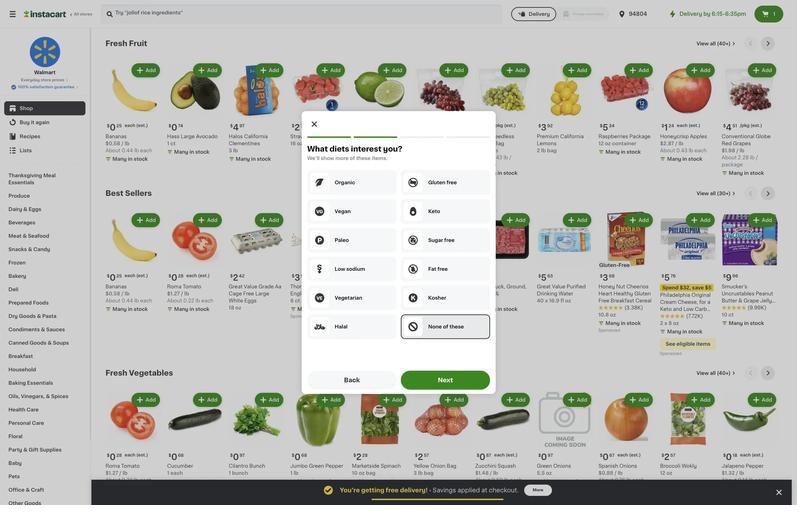 Task type: locate. For each thing, give the bounding box(es) containing it.
1 vertical spatial 18
[[229, 305, 234, 310]]

delivery by 6:15-6:35pm
[[680, 11, 747, 17]]

strawberries
[[291, 134, 322, 139]]

shop
[[20, 106, 33, 111]]

$5 up a
[[706, 285, 712, 290]]

1 vertical spatial 72
[[486, 274, 491, 278]]

0.59
[[492, 478, 503, 483]]

each (est.) for roma
[[186, 274, 210, 278]]

care down health care link
[[32, 421, 44, 426]]

1 horizontal spatial sponsored badge image
[[599, 329, 620, 333]]

jalapeno
[[722, 464, 745, 469]]

1 vertical spatial $ 3 92
[[292, 274, 307, 282]]

view inside 'popup button'
[[697, 191, 709, 196]]

1 horizontal spatial california
[[561, 134, 584, 139]]

peanut
[[756, 291, 774, 296]]

2 great from the left
[[229, 284, 243, 289]]

bananas $0.58 / lb about 0.44 lb each
[[106, 134, 152, 153], [106, 284, 152, 303]]

0 vertical spatial (40+)
[[717, 41, 731, 46]]

2 vertical spatial 12
[[661, 471, 666, 476]]

gift
[[29, 448, 38, 452]]

0 vertical spatial of
[[350, 156, 355, 161]]

5 for $ 5 76
[[665, 274, 670, 282]]

free inside honey nut cheerios heart healthy gluten free breakfast cereal
[[599, 298, 610, 303]]

2 horizontal spatial 12
[[661, 471, 666, 476]]

each (est.) inside $0.25 each (estimated) element
[[125, 274, 148, 278]]

none of these
[[428, 324, 464, 329]]

0 horizontal spatial 92
[[301, 274, 307, 278]]

/ inside spanish onions $0.88 / lb about 0.76 lb each
[[615, 471, 617, 476]]

onion
[[431, 464, 446, 469]]

items down "8 x 1.48 oz many in stock"
[[388, 334, 403, 339]]

8 left 1.48
[[352, 314, 356, 319]]

product group
[[106, 62, 162, 164], [167, 62, 223, 157], [229, 62, 285, 164], [291, 62, 347, 147], [352, 62, 408, 157], [414, 62, 470, 171], [476, 62, 532, 178], [537, 62, 593, 154], [599, 62, 655, 157], [661, 62, 717, 164], [722, 62, 778, 178], [106, 212, 162, 314], [167, 212, 223, 314], [229, 212, 285, 311], [291, 212, 347, 320], [352, 212, 408, 351], [414, 212, 470, 321], [476, 212, 532, 314], [537, 212, 593, 304], [599, 212, 655, 334], [661, 212, 717, 358], [722, 212, 778, 328], [106, 391, 162, 494], [167, 391, 223, 477], [229, 391, 285, 477], [291, 391, 347, 487], [352, 391, 408, 487], [414, 391, 470, 477], [476, 391, 532, 494], [537, 391, 593, 487], [599, 391, 655, 494], [661, 391, 717, 477], [722, 391, 778, 494]]

1 vertical spatial eligible
[[677, 341, 696, 346]]

$4.51 per package (estimated) element
[[722, 121, 778, 133]]

0 vertical spatial these
[[356, 156, 371, 161]]

1 horizontal spatial package
[[722, 162, 743, 167]]

large
[[181, 134, 195, 139], [256, 291, 270, 296]]

$1.48
[[476, 471, 489, 476]]

great up cage
[[229, 284, 243, 289]]

18 down white
[[229, 305, 234, 310]]

each (est.) for bananas
[[125, 274, 148, 278]]

2 for strawberries
[[295, 124, 300, 132]]

oz inside raspberries package 12 oz container
[[605, 141, 611, 146]]

$1.98 inside conventional globe red grapes $1.98 / lb about 2.28 lb / package
[[722, 148, 736, 153]]

0 vertical spatial eggs
[[29, 207, 41, 212]]

bag down lemons
[[548, 148, 557, 153]]

1 $1.98 from the left
[[476, 148, 489, 153]]

smucker's
[[722, 284, 748, 289]]

& inside smucker's uncrustables peanut butter & grape jelly sandwich
[[739, 298, 743, 303]]

97 for 2
[[240, 124, 245, 128]]

conventional globe red grapes $1.98 / lb about 2.28 lb / package
[[722, 134, 771, 167]]

2 down lemons
[[537, 148, 540, 153]]

1 vertical spatial view
[[697, 191, 709, 196]]

& down uncrustables
[[739, 298, 743, 303]]

california right "premium"
[[561, 134, 584, 139]]

walmart logo image
[[29, 37, 60, 68]]

view all (40+) for 0
[[697, 371, 731, 376]]

72
[[301, 124, 306, 128], [486, 274, 491, 278]]

oz down raspberries
[[605, 141, 611, 146]]

5 left 63
[[541, 274, 547, 282]]

meat & seafood link
[[4, 229, 86, 243]]

$0.58
[[106, 141, 120, 146], [106, 291, 120, 296]]

grapes up 2.43
[[476, 141, 494, 146]]

72 inside "$ 2 72"
[[301, 124, 306, 128]]

ct down sandwich
[[729, 312, 734, 317]]

0 vertical spatial tomato
[[183, 284, 201, 289]]

(30+)
[[718, 191, 731, 196]]

3 left 88
[[356, 274, 362, 282]]

1 vertical spatial low
[[684, 307, 694, 312]]

0 horizontal spatial sponsored badge image
[[291, 315, 312, 319]]

0 vertical spatial $ 3 92
[[539, 124, 553, 132]]

1 horizontal spatial free
[[599, 298, 610, 303]]

25 inside $ 0 25 each (est.)
[[116, 124, 122, 128]]

2 for marketside spinach
[[356, 453, 362, 461]]

72 inside 5 72
[[486, 274, 491, 278]]

of right more
[[350, 156, 355, 161]]

12 down raspberries
[[599, 141, 604, 146]]

jelly
[[761, 298, 773, 303]]

0 horizontal spatial items
[[388, 334, 403, 339]]

3 up "premium"
[[541, 124, 547, 132]]

0 vertical spatial fresh
[[106, 40, 127, 47]]

2 california from the left
[[244, 134, 268, 139]]

carb
[[695, 307, 707, 312]]

see eligible items down "8 x 1.48 oz many in stock"
[[358, 334, 403, 339]]

view all (40+) button for 0
[[694, 366, 739, 380]]

low left sodium
[[335, 267, 345, 272]]

2 value from the left
[[244, 284, 257, 289]]

1 item carousel region from the top
[[106, 37, 778, 181]]

1 value from the left
[[552, 284, 566, 289]]

x down lifestyle
[[665, 321, 668, 326]]

57 up yellow
[[424, 453, 429, 458]]

bag inside premium california lemons 2 lb bag
[[548, 148, 557, 153]]

$ inside the $ 2 28
[[354, 453, 356, 458]]

0 horizontal spatial $ 2 57
[[415, 453, 429, 461]]

items for 5
[[697, 341, 711, 346]]

these
[[356, 156, 371, 161], [450, 324, 464, 329]]

low
[[335, 267, 345, 272], [684, 307, 694, 312]]

eligible down "8 x 1.48 oz many in stock"
[[369, 334, 387, 339]]

large down grade
[[256, 291, 270, 296]]

$0.25 each (estimated) element for 2
[[106, 271, 162, 283]]

heart
[[599, 291, 613, 296]]

1 $ 2 57 from the left
[[415, 453, 429, 461]]

fresh for 4
[[106, 40, 127, 47]]

crackers
[[373, 300, 395, 305]]

$0.58 for 4
[[106, 141, 120, 146]]

1 horizontal spatial low
[[684, 307, 694, 312]]

18 inside $ 0 18
[[733, 453, 738, 458]]

$ 3 92 up "premium"
[[539, 124, 553, 132]]

bananas for 4
[[106, 134, 127, 139]]

2 /pkg from the left
[[740, 124, 750, 128]]

$0.18 each (estimated) element
[[722, 450, 778, 463]]

deli link
[[4, 283, 86, 296]]

view for 1
[[697, 41, 709, 46]]

2 bananas from the top
[[106, 284, 127, 289]]

$0.88
[[599, 471, 614, 476]]

1 vertical spatial items
[[697, 341, 711, 346]]

1 $5 from the left
[[706, 285, 712, 290]]

2 up yellow
[[418, 453, 423, 461]]

halos
[[229, 134, 243, 139]]

1 vertical spatial free
[[243, 291, 254, 296]]

1 seedless from the left
[[445, 134, 468, 139]]

0 vertical spatial 0.22
[[183, 298, 194, 303]]

1 horizontal spatial gluten
[[635, 291, 651, 296]]

$ 0 97 up green onions 5.5 oz
[[539, 453, 553, 461]]

2 view all (40+) from the top
[[697, 371, 731, 376]]

main content
[[91, 28, 792, 505]]

0 horizontal spatial free
[[243, 291, 254, 296]]

0 horizontal spatial eligible
[[369, 334, 387, 339]]

original up for
[[692, 293, 711, 298]]

1 california from the left
[[561, 134, 584, 139]]

view all (40+) button for 4
[[694, 37, 739, 51]]

1 red from the left
[[414, 141, 424, 146]]

0 vertical spatial see
[[358, 334, 368, 339]]

$ inside "$ 4 51"
[[724, 124, 726, 128]]

1 package from the left
[[476, 162, 497, 167]]

1 horizontal spatial pepper
[[746, 464, 764, 469]]

10 down marketside in the bottom left of the page
[[352, 471, 358, 476]]

fl
[[561, 298, 564, 303]]

2 $0.25 each (estimated) element from the top
[[106, 271, 162, 283]]

1 $ 0 97 from the left
[[539, 453, 553, 461]]

essentials inside thanksgiving meal essentials
[[8, 180, 34, 185]]

12 for raspberries package 12 oz container
[[599, 141, 604, 146]]

1 vertical spatial view all (40+) button
[[694, 366, 739, 380]]

3 view from the top
[[697, 371, 709, 376]]

large inside great value grade aa cage free large white eggs 18 oz
[[256, 291, 270, 296]]

sponsored badge image
[[291, 315, 312, 319], [599, 329, 620, 333], [661, 352, 682, 356]]

bag right onion
[[447, 464, 457, 469]]

seedless up 2.43
[[492, 134, 515, 139]]

original inside philadelphia original cream cheese, for a keto and low carb lifestyle
[[692, 293, 711, 298]]

5 up beef
[[480, 274, 485, 282]]

$0.28 each (estimated) element
[[167, 271, 223, 283], [106, 450, 162, 463]]

value left grade
[[244, 284, 257, 289]]

fat
[[428, 267, 436, 272]]

72 up strawberries
[[301, 124, 306, 128]]

72 up beef
[[486, 274, 491, 278]]

2 /pkg (est.) from the left
[[740, 124, 763, 128]]

$ 0 68 for cucumber
[[169, 453, 184, 461]]

view all (40+) button
[[694, 37, 739, 51], [694, 366, 739, 380]]

5
[[603, 124, 609, 132], [541, 274, 547, 282], [665, 274, 670, 282], [480, 274, 485, 282]]

2 view all (40+) button from the top
[[694, 366, 739, 380]]

goods down prepared foods on the bottom left of the page
[[19, 314, 36, 319]]

1 pepper from the left
[[326, 464, 344, 469]]

0 vertical spatial items
[[388, 334, 403, 339]]

onions inside green onions 5.5 oz
[[554, 464, 571, 469]]

$1.24 each (estimated) element
[[661, 121, 717, 133]]

view all (40+) for 4
[[697, 41, 731, 46]]

1 horizontal spatial large
[[256, 291, 270, 296]]

4 for $ 4 97
[[233, 124, 239, 132]]

$ 0 97
[[539, 453, 553, 461], [230, 453, 245, 461]]

2 all from the top
[[711, 191, 716, 196]]

$ 3 88
[[354, 274, 368, 282]]

1 onions from the left
[[554, 464, 571, 469]]

$ 3 92 up thomas' on the bottom of the page
[[292, 274, 307, 282]]

1 view all (40+) button from the top
[[694, 37, 739, 51]]

2 horizontal spatial free
[[619, 263, 630, 268]]

paleo
[[335, 238, 349, 243]]

1 great from the left
[[537, 284, 551, 289]]

free inside great value grade aa cage free large white eggs 18 oz
[[243, 291, 254, 296]]

2 up strawberries
[[295, 124, 300, 132]]

3 grapes from the left
[[734, 141, 751, 146]]

0 vertical spatial eligible
[[369, 334, 387, 339]]

18
[[429, 274, 434, 278], [229, 305, 234, 310], [733, 453, 738, 458]]

2 onions from the left
[[620, 464, 638, 469]]

bag down marketside in the bottom left of the page
[[366, 471, 376, 476]]

keto inside philadelphia original cream cheese, for a keto and low carb lifestyle
[[661, 307, 672, 312]]

12 inside raspberries package 12 oz container
[[599, 141, 604, 146]]

california inside premium california lemons 2 lb bag
[[561, 134, 584, 139]]

2 horizontal spatial sponsored badge image
[[661, 352, 682, 356]]

these down interest
[[356, 156, 371, 161]]

of right none
[[443, 324, 448, 329]]

$5 left bounty
[[397, 285, 404, 290]]

1 horizontal spatial 12
[[599, 141, 604, 146]]

item carousel region
[[106, 37, 778, 181], [106, 187, 778, 360], [106, 366, 778, 501]]

$ inside $ 22 18
[[415, 274, 418, 278]]

8
[[352, 314, 356, 319], [669, 321, 672, 326]]

$ 2 72
[[292, 124, 306, 132]]

$ inside '$ 3 88'
[[354, 274, 356, 278]]

see for 5
[[666, 341, 676, 346]]

92 up thomas' on the bottom of the page
[[301, 274, 307, 278]]

vinegars,
[[21, 394, 45, 399]]

fresh for 0
[[106, 369, 127, 377]]

0 horizontal spatial tomato
[[121, 464, 140, 469]]

$ 22 18
[[415, 274, 434, 282]]

18 down "fat"
[[429, 274, 434, 278]]

1 horizontal spatial breakfast
[[611, 298, 635, 303]]

2 horizontal spatial x
[[665, 321, 668, 326]]

1 horizontal spatial see eligible items button
[[661, 338, 717, 350]]

instacart logo image
[[24, 10, 66, 18]]

3 down halos at top left
[[229, 148, 232, 153]]

18 for 22
[[429, 274, 434, 278]]

oz down white
[[236, 305, 241, 310]]

2 spend from the left
[[354, 285, 371, 290]]

view all (30+) button
[[694, 187, 739, 201]]

2 vertical spatial original
[[352, 300, 371, 305]]

ct right the "6"
[[295, 298, 300, 303]]

ct down 'hass' on the left top of the page
[[171, 141, 176, 146]]

bananas $0.58 / lb about 0.44 lb each down $ 0 25
[[106, 284, 152, 303]]

party & gift supplies link
[[4, 443, 86, 457]]

gluten free
[[428, 180, 457, 185]]

1 horizontal spatial 8
[[669, 321, 672, 326]]

0 horizontal spatial /pkg (est.)
[[494, 124, 516, 128]]

1 save from the left
[[693, 285, 704, 290]]

california for premium california lemons 2 lb bag
[[561, 134, 584, 139]]

0 inside "element"
[[603, 453, 609, 461]]

2 0.44 from the top
[[122, 298, 133, 303]]

package inside green seedless grapes bag $1.98 / lb about 2.43 lb / package
[[476, 162, 497, 167]]

essentials down thanksgiving
[[8, 180, 34, 185]]

1 vertical spatial care
[[32, 421, 44, 426]]

$ 2 57 for broccoli
[[662, 453, 676, 461]]

2 view from the top
[[697, 191, 709, 196]]

bag
[[548, 148, 557, 153], [424, 471, 434, 476], [366, 471, 376, 476]]

recipes link
[[4, 129, 86, 144]]

red inside conventional globe red grapes $1.98 / lb about 2.28 lb / package
[[722, 141, 732, 146]]

/ inside jalapeno pepper $1.32 / lb about 0.14 lb each
[[737, 471, 739, 476]]

1 vertical spatial large
[[256, 291, 270, 296]]

eggs up beverages link
[[29, 207, 41, 212]]

delivery inside button
[[529, 12, 550, 17]]

0.76
[[615, 478, 626, 483]]

0 horizontal spatial see
[[358, 334, 368, 339]]

low down cheese,
[[684, 307, 694, 312]]

2 grapes from the left
[[476, 141, 494, 146]]

12 inside product group
[[414, 305, 419, 310]]

oz right 5.5
[[546, 471, 552, 476]]

28 inside the $ 2 28
[[362, 453, 368, 458]]

0 vertical spatial low
[[335, 267, 345, 272]]

None search field
[[101, 4, 502, 24]]

1 57 from the left
[[424, 453, 429, 458]]

office & craft link
[[4, 483, 86, 497]]

2
[[295, 124, 300, 132], [537, 148, 540, 153], [233, 274, 238, 282], [661, 321, 664, 326], [418, 453, 423, 461], [665, 453, 670, 461], [356, 453, 362, 461]]

seedless
[[445, 134, 468, 139], [492, 134, 515, 139]]

2 (40+) from the top
[[717, 371, 731, 376]]

57
[[424, 453, 429, 458], [671, 453, 676, 458]]

sponsored badge image for $ 3 68
[[599, 329, 620, 333]]

1 4 from the left
[[233, 124, 239, 132]]

value inside great value grade aa cage free large white eggs 18 oz
[[244, 284, 257, 289]]

roma
[[167, 284, 182, 289], [106, 464, 120, 469]]

42 up cage
[[239, 274, 245, 278]]

2 up 'broccoli'
[[665, 453, 670, 461]]

onions inside spanish onions $0.88 / lb about 0.76 lb each
[[620, 464, 638, 469]]

2 $ 2 57 from the left
[[662, 453, 676, 461]]

$ 5 76
[[662, 274, 676, 282]]

grape
[[744, 298, 759, 303]]

1 $ 0 68 from the left
[[169, 453, 184, 461]]

1 inside 1 button
[[774, 12, 776, 17]]

0 horizontal spatial value
[[244, 284, 257, 289]]

bag down yellow
[[424, 471, 434, 476]]

5 72
[[480, 274, 491, 282]]

bag for 2
[[424, 471, 434, 476]]

oz right fl
[[566, 298, 571, 303]]

in
[[190, 150, 194, 155], [375, 150, 379, 155], [621, 150, 626, 155], [128, 157, 133, 162], [683, 157, 688, 162], [251, 157, 256, 162], [498, 171, 503, 176], [745, 171, 749, 176], [128, 307, 133, 312], [190, 307, 194, 312], [313, 307, 318, 312], [498, 307, 503, 312], [436, 314, 441, 319], [621, 321, 626, 326], [745, 321, 749, 326], [375, 322, 379, 327], [683, 329, 688, 334], [313, 479, 318, 484], [560, 479, 564, 484], [375, 479, 379, 484], [498, 486, 503, 491]]

2 up cage
[[233, 274, 238, 282]]

57 up 'broccoli'
[[671, 453, 676, 458]]

interest
[[351, 145, 382, 153]]

grapes inside conventional globe red grapes $1.98 / lb about 2.28 lb / package
[[734, 141, 751, 146]]

0 horizontal spatial save
[[384, 285, 396, 290]]

1 horizontal spatial value
[[552, 284, 566, 289]]

free inside treatment tracker modal dialog
[[386, 488, 399, 493]]

2 package from the left
[[722, 162, 743, 167]]

0 vertical spatial $0.25 each (estimated) element
[[106, 121, 162, 133]]

red
[[414, 141, 424, 146], [722, 141, 732, 146]]

sauces
[[46, 327, 65, 332]]

beverages
[[8, 220, 35, 225]]

$ inside "$ 2 72"
[[292, 124, 295, 128]]

$0.58 down $ 0 25 each (est.)
[[106, 141, 120, 146]]

0 vertical spatial sponsored badge image
[[291, 315, 312, 319]]

1 0.44 from the top
[[122, 148, 133, 153]]

/ inside honeycrisp apples $2.87 / lb about 0.43 lb each
[[676, 141, 678, 146]]

sponsored badge image down the "6"
[[291, 315, 312, 319]]

2 vertical spatial 18
[[733, 453, 738, 458]]

1 horizontal spatial /pkg
[[740, 124, 750, 128]]

& right dairy
[[23, 207, 27, 212]]

oz down marketside in the bottom left of the page
[[359, 471, 365, 476]]

2 pepper from the left
[[746, 464, 764, 469]]

$ 0 68 for jumbo green pepper
[[292, 453, 307, 461]]

spices
[[51, 394, 68, 399]]

0 horizontal spatial $5
[[397, 285, 404, 290]]

$ inside $ 4 97
[[230, 124, 233, 128]]

1 horizontal spatial 68
[[301, 453, 307, 458]]

0 horizontal spatial 0.22
[[122, 478, 133, 483]]

value up water
[[552, 284, 566, 289]]

3 down yellow
[[414, 471, 417, 476]]

1 horizontal spatial 42
[[366, 134, 372, 139]]

1 bananas from the top
[[106, 134, 127, 139]]

it
[[31, 120, 34, 125]]

2 $0.58 from the top
[[106, 291, 120, 296]]

onions
[[554, 464, 571, 469], [620, 464, 638, 469]]

2 save from the left
[[384, 285, 396, 290]]

63
[[548, 274, 553, 278]]

1 25 from the top
[[116, 124, 122, 128]]

bananas down $ 0 25 each (est.)
[[106, 134, 127, 139]]

1 horizontal spatial original
[[352, 300, 371, 305]]

cereal
[[636, 298, 652, 303]]

1 vertical spatial $1.27
[[106, 471, 118, 476]]

0 horizontal spatial $1.27
[[106, 471, 118, 476]]

0 horizontal spatial grapes
[[425, 141, 443, 146]]

0
[[110, 124, 116, 132], [171, 124, 177, 132], [110, 274, 116, 282], [171, 274, 177, 282], [110, 453, 116, 461], [171, 453, 177, 461], [295, 453, 301, 461], [541, 453, 547, 461], [233, 453, 239, 461], [480, 453, 486, 461], [603, 453, 609, 461], [726, 453, 732, 461]]

1 horizontal spatial 72
[[486, 274, 491, 278]]

/pkg (est.) up green seedless grapes bag $1.98 / lb about 2.43 lb / package
[[494, 124, 516, 128]]

2 25 from the top
[[116, 274, 122, 278]]

items down (7.72k)
[[697, 341, 711, 346]]

see for 3
[[358, 334, 368, 339]]

1 (40+) from the top
[[717, 41, 731, 46]]

$1.98 for red
[[722, 148, 736, 153]]

meal
[[43, 173, 56, 178]]

fresh down $20,
[[363, 293, 377, 298]]

1 button
[[755, 6, 784, 23]]

see down '2 x 8 oz'
[[666, 341, 676, 346]]

1 vertical spatial these
[[450, 324, 464, 329]]

1 horizontal spatial these
[[450, 324, 464, 329]]

ct
[[171, 141, 176, 146], [295, 298, 300, 303], [420, 305, 426, 310], [729, 312, 734, 317]]

prepared foods link
[[4, 296, 86, 310]]

bag up 2.43
[[495, 141, 505, 146]]

1 horizontal spatial $ 0 28
[[169, 274, 184, 282]]

low sodium
[[335, 267, 365, 272]]

globe
[[756, 134, 771, 139]]

0 vertical spatial view
[[697, 41, 709, 46]]

product group containing 1
[[661, 62, 717, 164]]

each
[[125, 124, 135, 128], [677, 124, 688, 128], [356, 141, 368, 146], [140, 148, 152, 153], [695, 148, 707, 153], [125, 274, 135, 278], [186, 274, 197, 278], [140, 298, 152, 303], [201, 298, 214, 303], [125, 453, 135, 457], [495, 453, 505, 457], [618, 453, 629, 457], [741, 453, 751, 457], [171, 471, 183, 476], [140, 478, 152, 483], [510, 478, 522, 483], [633, 478, 645, 483], [755, 478, 768, 483]]

18 up jalapeno
[[733, 453, 738, 458]]

cilantro bunch 1 bunch
[[229, 464, 265, 476]]

package
[[630, 134, 651, 139]]

bag inside yellow onion bag 3 lb bag
[[447, 464, 457, 469]]

health care
[[8, 407, 39, 412]]

2 up marketside in the bottom left of the page
[[356, 453, 362, 461]]

lb inside premium california lemons 2 lb bag
[[542, 148, 546, 153]]

oz inside 'strawberries 16 oz container'
[[297, 141, 303, 146]]

oz
[[297, 141, 303, 146], [605, 141, 611, 146], [566, 298, 571, 303], [236, 305, 241, 310], [611, 312, 616, 317], [372, 314, 378, 319], [674, 321, 679, 326], [546, 471, 552, 476], [667, 471, 673, 476], [359, 471, 365, 476]]

1 horizontal spatial spend
[[663, 285, 679, 290]]

california up clementines
[[244, 134, 268, 139]]

97 up 'cilantro'
[[240, 453, 245, 458]]

1 $0.58 from the top
[[106, 141, 120, 146]]

value for 2
[[244, 284, 257, 289]]

1 horizontal spatial grapes
[[476, 141, 494, 146]]

large inside hass large avocado 1 ct
[[181, 134, 195, 139]]

1 grapes from the left
[[425, 141, 443, 146]]

2 horizontal spatial 18
[[733, 453, 738, 458]]

0 vertical spatial gluten
[[428, 180, 446, 185]]

goods for dry
[[19, 314, 36, 319]]

2.43
[[492, 155, 503, 160]]

product group containing 22
[[414, 212, 470, 321]]

76
[[671, 274, 676, 278]]

2 red from the left
[[722, 141, 732, 146]]

spanish
[[599, 464, 619, 469]]

again
[[36, 120, 49, 125]]

1 view from the top
[[697, 41, 709, 46]]

2 bananas $0.58 / lb about 0.44 lb each from the top
[[106, 284, 152, 303]]

1 horizontal spatial items
[[697, 341, 711, 346]]

sponsored badge image for $ 3 92
[[291, 315, 312, 319]]

next button
[[401, 371, 490, 390]]

grapes down conventional
[[734, 141, 751, 146]]

package
[[476, 162, 497, 167], [722, 162, 743, 167]]

pepper inside jumbo green pepper 1 lb
[[326, 464, 344, 469]]

1 vertical spatial roma
[[106, 464, 120, 469]]

0 vertical spatial $ 0 28
[[169, 274, 184, 282]]

$ 0 87 each (est.)
[[477, 453, 518, 461]]

each inside 'lime 42 1 each'
[[356, 141, 368, 146]]

bounty select-a-size paper towels
[[414, 284, 467, 296]]

eligible down '2 x 8 oz'
[[677, 341, 696, 346]]

$ 5 34
[[600, 124, 615, 132]]

service type group
[[512, 7, 610, 21]]

free up nut
[[619, 263, 630, 268]]

$5 for 3
[[397, 285, 404, 290]]

each (est.) for honeycrisp
[[677, 124, 701, 128]]

$ 3 92 for thomas' original english muffins
[[292, 274, 307, 282]]

free right cage
[[243, 291, 254, 296]]

1 horizontal spatial bag
[[495, 141, 505, 146]]

1 all from the top
[[711, 41, 716, 46]]

red down 'sun'
[[414, 141, 424, 146]]

1 horizontal spatial see eligible items
[[666, 341, 711, 346]]

spend for 3
[[354, 285, 371, 290]]

1 bananas $0.58 / lb about 0.44 lb each from the top
[[106, 134, 152, 153]]

breakfast down healthy
[[611, 298, 635, 303]]

x right 40 at right
[[545, 298, 548, 303]]

package for 2.43
[[476, 162, 497, 167]]

oz inside marketside spinach 10 oz bag
[[359, 471, 365, 476]]

0 horizontal spatial green
[[309, 464, 324, 469]]

see down "8 x 1.48 oz many in stock"
[[358, 334, 368, 339]]

$ 0 97 for green onions
[[539, 453, 553, 461]]

green for green seedless grapes bag $1.98 / lb about 2.43 lb / package
[[476, 134, 491, 139]]

oils, vinegars, & spices
[[8, 394, 68, 399]]

3 for spend $20, save $5
[[356, 274, 362, 282]]

$ 0 68 up the jumbo
[[292, 453, 307, 461]]

green
[[476, 134, 491, 139], [309, 464, 324, 469], [537, 464, 552, 469]]

42 inside 'lime 42 1 each'
[[366, 134, 372, 139]]

add your shopping preferences element
[[302, 111, 496, 394]]

onions for spanish onions
[[620, 464, 638, 469]]

grapes inside sun harvest seedless red grapes
[[425, 141, 443, 146]]

premium
[[537, 134, 559, 139]]

(est.) inside $ 0 25 each (est.)
[[136, 124, 148, 128]]

3 inside yellow onion bag 3 lb bag
[[414, 471, 417, 476]]

1 spend from the left
[[663, 285, 679, 290]]

2 $ 0 97 from the left
[[230, 453, 245, 461]]

1 view all (40+) from the top
[[697, 41, 731, 46]]

original inside ritz fresh stacks original crackers
[[352, 300, 371, 305]]

great inside great value grade aa cage free large white eggs 18 oz
[[229, 284, 243, 289]]

$1.98 for grapes
[[476, 148, 489, 153]]

97 inside $ 4 97
[[240, 124, 245, 128]]

$ 2 57 up 'broccoli'
[[662, 453, 676, 461]]

free for sugar free
[[444, 238, 455, 243]]

2 $5 from the left
[[397, 285, 404, 290]]

pepper inside jalapeno pepper $1.32 / lb about 0.14 lb each
[[746, 464, 764, 469]]

2 for broccoli wokly
[[665, 453, 670, 461]]

each (est.) inside the '$0.18 each (estimated)' element
[[741, 453, 764, 457]]

8 down lifestyle
[[669, 321, 672, 326]]

0 vertical spatial $0.58
[[106, 141, 120, 146]]

2 $ 0 68 from the left
[[292, 453, 307, 461]]

57 for yellow
[[424, 453, 429, 458]]

eligible for 5
[[677, 341, 696, 346]]

gluten inside add your shopping preferences element
[[428, 180, 446, 185]]

0 vertical spatial essentials
[[8, 180, 34, 185]]

1 vertical spatial roma tomato $1.27 / lb about 0.22 lb each
[[106, 464, 152, 483]]

california inside halos california clementines 3 lb
[[244, 134, 268, 139]]

3 up thomas' on the bottom of the page
[[295, 274, 300, 282]]

2 $1.98 from the left
[[722, 148, 736, 153]]

1 horizontal spatial $0.28 each (estimated) element
[[167, 271, 223, 283]]

92 up "premium"
[[548, 124, 553, 128]]

$1.98 inside green seedless grapes bag $1.98 / lb about 2.43 lb / package
[[476, 148, 489, 153]]

eligible for 3
[[369, 334, 387, 339]]

original inside "thomas' original english muffins 6 ct"
[[313, 284, 332, 289]]

0 horizontal spatial /pkg
[[494, 124, 504, 128]]

sponsored badge image down '2 x 8 oz'
[[661, 352, 682, 356]]

2 seedless from the left
[[492, 134, 515, 139]]

1 /pkg from the left
[[494, 124, 504, 128]]

of inside what diets interest you? we'll show more of these items.
[[350, 156, 355, 161]]

original up the muffins at the left of page
[[313, 284, 332, 289]]

2 57 from the left
[[671, 453, 676, 458]]

8 inside "8 x 1.48 oz many in stock"
[[352, 314, 356, 319]]

oz inside "8 x 1.48 oz many in stock"
[[372, 314, 378, 319]]

many
[[174, 150, 188, 155], [359, 150, 373, 155], [606, 150, 620, 155], [113, 157, 127, 162], [668, 157, 682, 162], [236, 157, 250, 162], [483, 171, 497, 176], [729, 171, 743, 176], [113, 307, 127, 312], [174, 307, 188, 312], [298, 307, 312, 312], [483, 307, 497, 312], [421, 314, 435, 319], [606, 321, 620, 326], [729, 321, 743, 326], [359, 322, 373, 327], [668, 329, 682, 334], [298, 479, 312, 484], [544, 479, 558, 484], [359, 479, 373, 484], [483, 486, 497, 491]]

produce link
[[4, 189, 86, 203]]

0 horizontal spatial 12
[[414, 305, 419, 310]]

0 vertical spatial 10
[[722, 312, 728, 317]]

care for personal care
[[32, 421, 44, 426]]

$0.25 each (estimated) element
[[106, 121, 162, 133], [106, 271, 162, 283]]

$0.25 each (estimated) element for 4
[[106, 121, 162, 133]]

/pkg up green seedless grapes bag $1.98 / lb about 2.43 lb / package
[[494, 124, 504, 128]]

bag inside yellow onion bag 3 lb bag
[[424, 471, 434, 476]]

yellow
[[414, 464, 430, 469]]

0.44 down $ 0 25
[[122, 298, 133, 303]]

1 horizontal spatial $5
[[706, 285, 712, 290]]

1 horizontal spatial 28
[[178, 274, 184, 278]]

x for 8 x 1.48 oz many in stock
[[357, 314, 360, 319]]

2 4 from the left
[[726, 124, 732, 132]]

1 $0.25 each (estimated) element from the top
[[106, 121, 162, 133]]

1 vertical spatial keto
[[661, 307, 672, 312]]

0 horizontal spatial original
[[313, 284, 332, 289]]

3 inside halos california clementines 3 lb
[[229, 148, 232, 153]]

2 vertical spatial sponsored badge image
[[661, 352, 682, 356]]

0 horizontal spatial gluten
[[428, 180, 446, 185]]

fruit
[[129, 40, 147, 47]]

0 horizontal spatial $ 3 92
[[292, 274, 307, 282]]

you?
[[383, 145, 403, 153]]

1 horizontal spatial eggs
[[245, 298, 257, 303]]

$ 0 68
[[169, 453, 184, 461], [292, 453, 307, 461]]



Task type: describe. For each thing, give the bounding box(es) containing it.
& left 'soups' at the bottom left
[[48, 341, 52, 346]]

all for 1
[[711, 41, 716, 46]]

baking
[[8, 381, 26, 386]]

spend for 5
[[663, 285, 679, 290]]

bag for 3
[[548, 148, 557, 153]]

product group containing 9
[[722, 212, 778, 328]]

(est.) inside the '$0.18 each (estimated)' element
[[752, 453, 764, 457]]

$ inside $ 0 18
[[724, 453, 726, 458]]

drinking
[[537, 291, 558, 296]]

delivery button
[[512, 7, 557, 21]]

68 for jumbo green pepper
[[301, 453, 307, 458]]

eggs inside great value grade aa cage free large white eggs 18 oz
[[245, 298, 257, 303]]

2 down lifestyle
[[661, 321, 664, 326]]

1 vertical spatial tomato
[[121, 464, 140, 469]]

see eligible items for 3
[[358, 334, 403, 339]]

12 for broccoli wokly 12 oz
[[661, 471, 666, 476]]

about inside jalapeno pepper $1.32 / lb about 0.14 lb each
[[722, 478, 737, 483]]

seedless inside green seedless grapes bag $1.98 / lb about 2.43 lb / package
[[492, 134, 515, 139]]

free for fat free
[[438, 267, 448, 272]]

25 for $ 0 25
[[116, 274, 122, 278]]

back
[[344, 378, 360, 383]]

delivery!
[[400, 488, 428, 493]]

main content containing 0
[[91, 28, 792, 505]]

ct down paper
[[420, 305, 426, 310]]

floral link
[[4, 430, 86, 443]]

baking essentials
[[8, 381, 53, 386]]

cilantro
[[229, 464, 248, 469]]

1 inside cucumber 1 each
[[167, 471, 169, 476]]

18 inside great value grade aa cage free large white eggs 18 oz
[[229, 305, 234, 310]]

18 for 0
[[733, 453, 738, 458]]

lb inside jumbo green pepper 1 lb
[[294, 471, 299, 476]]

snacks
[[8, 247, 27, 252]]

10 inside marketside spinach 10 oz bag
[[352, 471, 358, 476]]

each inside $ 0 87 each (est.)
[[495, 453, 505, 457]]

1 inside cilantro bunch 1 bunch
[[229, 471, 231, 476]]

oz inside green onions 5.5 oz
[[546, 471, 552, 476]]

bananas $0.58 / lb about 0.44 lb each for 4
[[106, 134, 152, 153]]

nut
[[617, 284, 626, 289]]

care for health care
[[27, 407, 39, 412]]

all stores
[[74, 12, 92, 16]]

97 up green onions 5.5 oz
[[548, 453, 553, 458]]

delivery for delivery
[[529, 12, 550, 17]]

clementines
[[229, 141, 260, 146]]

& left pasta at the bottom of the page
[[37, 314, 41, 319]]

$ inside $ 0 25 each (est.)
[[107, 124, 110, 128]]

jumbo
[[291, 464, 308, 469]]

/pkg inside $4.51 per package (estimated) element
[[740, 124, 750, 128]]

in inside "8 x 1.48 oz many in stock"
[[375, 322, 379, 327]]

all
[[74, 12, 79, 16]]

each (est.) inside $0.67 each (estimated) "element"
[[618, 453, 641, 457]]

57 for broccoli
[[671, 453, 676, 458]]

x for 2 x 8 oz
[[665, 321, 668, 326]]

1 vertical spatial 0.22
[[122, 478, 133, 483]]

$ inside $ 5 76
[[662, 274, 665, 278]]

$ 0 28 for left "$0.28 each (estimated)" element
[[107, 453, 122, 461]]

you're
[[340, 488, 360, 493]]

treatment tracker modal dialog
[[91, 480, 792, 505]]

3 item carousel region from the top
[[106, 366, 778, 501]]

ct inside hass large avocado 1 ct
[[171, 141, 176, 146]]

4 for $ 4 51
[[726, 124, 732, 132]]

baking essentials link
[[4, 376, 86, 390]]

shop link
[[4, 101, 86, 115]]

honeycrisp apples $2.87 / lb about 0.43 lb each
[[661, 134, 708, 153]]

$0.87 each (estimated) element
[[476, 450, 532, 463]]

$5 for 5
[[706, 285, 712, 290]]

broccoli
[[661, 464, 681, 469]]

0 horizontal spatial $0.28 each (estimated) element
[[106, 450, 162, 463]]

5 for $ 5 63
[[541, 274, 547, 282]]

fresh fruit
[[106, 40, 147, 47]]

97 for 0
[[240, 453, 245, 458]]

kosher
[[428, 296, 446, 300]]

3 all from the top
[[711, 371, 716, 376]]

& left craft at bottom
[[26, 488, 30, 493]]

$ 0 28 for top "$0.28 each (estimated)" element
[[169, 274, 184, 282]]

$ 4 97
[[230, 124, 245, 132]]

oz down lifestyle
[[674, 321, 679, 326]]

10 ct
[[722, 312, 734, 317]]

select-
[[433, 284, 451, 289]]

1 inside hass large avocado 1 ct
[[167, 141, 169, 146]]

cucumber 1 each
[[167, 464, 193, 476]]

68 for honey nut cheerios heart healthy gluten free breakfast cereal
[[609, 274, 615, 278]]

2 for yellow onion bag
[[418, 453, 423, 461]]

see eligible items button for 5
[[661, 338, 717, 350]]

about inside green seedless grapes bag $1.98 / lb about 2.43 lb / package
[[476, 155, 491, 160]]

about inside conventional globe red grapes $1.98 / lb about 2.28 lb / package
[[722, 155, 737, 160]]

onions for green onions
[[554, 464, 571, 469]]

bag inside green seedless grapes bag $1.98 / lb about 2.43 lb / package
[[495, 141, 505, 146]]

green inside jumbo green pepper 1 lb
[[309, 464, 324, 469]]

zucchini
[[476, 464, 497, 469]]

oz inside broccoli wokly 12 oz
[[667, 471, 673, 476]]

(est.) inside $0.67 each (estimated) "element"
[[630, 453, 641, 457]]

dairy & eggs
[[8, 207, 41, 212]]

$0.67 each (estimated) element
[[599, 450, 655, 463]]

$0.58 for 2
[[106, 291, 120, 296]]

lime 42 1 each
[[352, 134, 372, 146]]

bananas for 2
[[106, 284, 127, 289]]

2 for great value grade aa cage free large white eggs
[[233, 274, 238, 282]]

$ inside '$ 0 67'
[[600, 453, 603, 458]]

english
[[291, 291, 308, 296]]

$ inside $ 0 87 each (est.)
[[477, 453, 480, 458]]

vegetarian
[[335, 296, 362, 300]]

thomas' original english muffins 6 ct
[[291, 284, 332, 303]]

honey nut cheerios heart healthy gluten free breakfast cereal
[[599, 284, 652, 303]]

1 inside jumbo green pepper 1 lb
[[291, 471, 293, 476]]

each inside honeycrisp apples $2.87 / lb about 0.43 lb each
[[695, 148, 707, 153]]

0 horizontal spatial 28
[[116, 453, 122, 458]]

goods for canned
[[30, 341, 46, 346]]

1 horizontal spatial 10
[[722, 312, 728, 317]]

for
[[700, 300, 707, 305]]

california for halos california clementines 3 lb
[[244, 134, 268, 139]]

all for 5
[[711, 191, 716, 196]]

canned goods & soups link
[[4, 336, 86, 350]]

each inside "element"
[[618, 453, 629, 457]]

squash
[[498, 464, 516, 469]]

wokly
[[682, 464, 697, 469]]

$ 5 63
[[539, 274, 553, 282]]

sodium
[[346, 267, 365, 272]]

cheese,
[[678, 300, 699, 305]]

healthy
[[614, 291, 634, 296]]

$1.32
[[722, 471, 735, 476]]

zucchini squash $1.48 / lb about 0.59 lb each
[[476, 464, 522, 483]]

items for 3
[[388, 334, 403, 339]]

grapes inside green seedless grapes bag $1.98 / lb about 2.43 lb / package
[[476, 141, 494, 146]]

great for 5
[[537, 284, 551, 289]]

0 vertical spatial roma
[[167, 284, 182, 289]]

more
[[335, 156, 349, 161]]

0.44 for 2
[[122, 298, 133, 303]]

92 for premium california lemons
[[548, 124, 553, 128]]

8 x 1.48 oz many in stock
[[352, 314, 395, 327]]

stock inside "8 x 1.48 oz many in stock"
[[380, 322, 395, 327]]

$ inside $ 3 68
[[600, 274, 603, 278]]

package for 2.28
[[722, 162, 743, 167]]

about inside zucchini squash $1.48 / lb about 0.59 lb each
[[476, 478, 491, 483]]

bananas $0.58 / lb about 0.44 lb each for 2
[[106, 284, 152, 303]]

original for cheese,
[[692, 293, 711, 298]]

gluten inside honey nut cheerios heart healthy gluten free breakfast cereal
[[635, 291, 651, 296]]

(7.72k)
[[687, 314, 704, 319]]

oz right 10.8
[[611, 312, 616, 317]]

marketside spinach 10 oz bag
[[352, 464, 401, 476]]

1 horizontal spatial roma tomato $1.27 / lb about 0.22 lb each
[[167, 284, 214, 303]]

0.44 for 4
[[122, 148, 133, 153]]

1 horizontal spatial $1.27
[[167, 291, 180, 296]]

oz inside great value purified drinking water 40 x 16.9 fl oz
[[566, 298, 571, 303]]

many inside "8 x 1.48 oz many in stock"
[[359, 322, 373, 327]]

see eligible items for 5
[[666, 341, 711, 346]]

x inside great value purified drinking water 40 x 16.9 fl oz
[[545, 298, 548, 303]]

purified
[[567, 284, 586, 289]]

delivery by 6:15-6:35pm link
[[669, 10, 747, 18]]

green for green onions 5.5 oz
[[537, 464, 552, 469]]

5 for $ 5 34
[[603, 124, 609, 132]]

25 for $ 0 25 each (est.)
[[116, 124, 122, 128]]

satisfaction
[[30, 85, 53, 89]]

(est.) inside $ 0 87 each (est.)
[[506, 453, 518, 457]]

$ inside $ 5 63
[[539, 274, 541, 278]]

(40+) for 0
[[717, 371, 731, 376]]

about inside spanish onions $0.88 / lb about 0.76 lb each
[[599, 478, 614, 483]]

$ inside $ 0 74
[[169, 124, 171, 128]]

each inside zucchini squash $1.48 / lb about 0.59 lb each
[[510, 478, 522, 483]]

breakfast inside honey nut cheerios heart healthy gluten free breakfast cereal
[[611, 298, 635, 303]]

$ inside $ 1 24
[[662, 124, 665, 128]]

$ 4 51
[[724, 124, 738, 132]]

1 vertical spatial essentials
[[27, 381, 53, 386]]

$ 3 92 for premium california lemons
[[539, 124, 553, 132]]

68 for cucumber
[[178, 453, 184, 458]]

1 horizontal spatial of
[[443, 324, 448, 329]]

low inside philadelphia original cream cheese, for a keto and low carb lifestyle
[[684, 307, 694, 312]]

3 for honey nut cheerios heart healthy gluten free breakfast cereal
[[603, 274, 609, 282]]

each inside jalapeno pepper $1.32 / lb about 0.14 lb each
[[755, 478, 768, 483]]

each (est.) for jalapeno
[[741, 453, 764, 457]]

$32,
[[680, 285, 691, 290]]

at
[[482, 488, 488, 493]]

save for 5
[[693, 285, 704, 290]]

halal
[[335, 324, 348, 329]]

& right the meat
[[23, 234, 27, 239]]

1 /pkg (est.) from the left
[[494, 124, 516, 128]]

1 inside $1.24 each (estimated) element
[[665, 124, 668, 132]]

sellers
[[125, 190, 152, 197]]

3 for premium california lemons
[[541, 124, 547, 132]]

0 horizontal spatial roma tomato $1.27 / lb about 0.22 lb each
[[106, 464, 152, 483]]

(40+) for 4
[[717, 41, 731, 46]]

$ 0 25 each (est.)
[[107, 124, 148, 132]]

$20,
[[372, 285, 383, 290]]

$ inside $ 9 96
[[724, 274, 726, 278]]

1 horizontal spatial tomato
[[183, 284, 201, 289]]

each inside $ 0 25 each (est.)
[[125, 124, 135, 128]]

beverages link
[[4, 216, 86, 229]]

fresh inside ritz fresh stacks original crackers
[[363, 293, 377, 298]]

$ 2 57 for yellow
[[415, 453, 429, 461]]

& left the spices
[[46, 394, 50, 399]]

oz inside great value grade aa cage free large white eggs 18 oz
[[236, 305, 241, 310]]

$ 1 24
[[662, 124, 675, 132]]

value for 5
[[552, 284, 566, 289]]

low inside add your shopping preferences element
[[335, 267, 345, 272]]

seedless inside sun harvest seedless red grapes
[[445, 134, 468, 139]]

thanksgiving meal essentials
[[8, 173, 56, 185]]

94804
[[629, 11, 648, 17]]

sandwich
[[722, 305, 746, 310]]

cheerios
[[627, 284, 649, 289]]

honeycrisp
[[661, 134, 689, 139]]

1 horizontal spatial 0.22
[[183, 298, 194, 303]]

1 inside 'lime 42 1 each'
[[352, 141, 354, 146]]

prepared
[[8, 300, 32, 305]]

foods
[[33, 300, 49, 305]]

each inside cucumber 1 each
[[171, 471, 183, 476]]

& left sauces
[[41, 327, 45, 332]]

philadelphia original cream cheese, for a keto and low carb lifestyle
[[661, 293, 711, 319]]

jalapeno pepper $1.32 / lb about 0.14 lb each
[[722, 464, 768, 483]]

chuck,
[[488, 284, 506, 289]]

$ inside $ 0 25
[[107, 274, 110, 278]]

lb inside yellow onion bag 3 lb bag
[[418, 471, 423, 476]]

original for muffins
[[313, 284, 332, 289]]

ritz
[[352, 293, 362, 298]]

beef chuck, ground, 80%/20%
[[476, 284, 527, 296]]

great for 2
[[229, 284, 243, 289]]

seafood
[[28, 234, 49, 239]]

10.8
[[599, 312, 609, 317]]

(est.) inside $4.51 per package (estimated) element
[[751, 124, 763, 128]]

view for 5
[[697, 191, 709, 196]]

0 vertical spatial $0.28 each (estimated) element
[[167, 271, 223, 283]]

getting
[[362, 488, 385, 493]]

2 inside premium california lemons 2 lb bag
[[537, 148, 540, 153]]

see eligible items button for 3
[[352, 331, 408, 343]]

2 x 8 oz
[[661, 321, 679, 326]]

delivery for delivery by 6:15-6:35pm
[[680, 11, 703, 17]]

each inside spanish onions $0.88 / lb about 0.76 lb each
[[633, 478, 645, 483]]

& left gift
[[23, 448, 28, 452]]

1 vertical spatial breakfast
[[8, 354, 33, 359]]

ct inside "thomas' original english muffins 6 ct"
[[295, 298, 300, 303]]

guarantee
[[54, 85, 75, 89]]

buy
[[20, 120, 30, 125]]

red inside sun harvest seedless red grapes
[[414, 141, 424, 146]]

cream
[[661, 300, 677, 305]]

$ inside $ 2 42
[[230, 274, 233, 278]]

& left candy
[[28, 247, 32, 252]]

dry
[[8, 314, 18, 319]]

/ inside zucchini squash $1.48 / lb about 0.59 lb each
[[490, 471, 492, 476]]

/pkg (est.) inside $4.51 per package (estimated) element
[[740, 124, 763, 128]]

snacks & candy
[[8, 247, 50, 252]]

42 inside $ 2 42
[[239, 274, 245, 278]]

$ 0 97 for cilantro bunch
[[230, 453, 245, 461]]

2 item carousel region from the top
[[106, 187, 778, 360]]

towels
[[430, 291, 447, 296]]

bag inside marketside spinach 10 oz bag
[[366, 471, 376, 476]]

white
[[229, 298, 243, 303]]

92 for thomas' original english muffins
[[301, 274, 307, 278]]



Task type: vqa. For each thing, say whether or not it's contained in the screenshot.
$ in the $ 0 87 EACH (EST.)
yes



